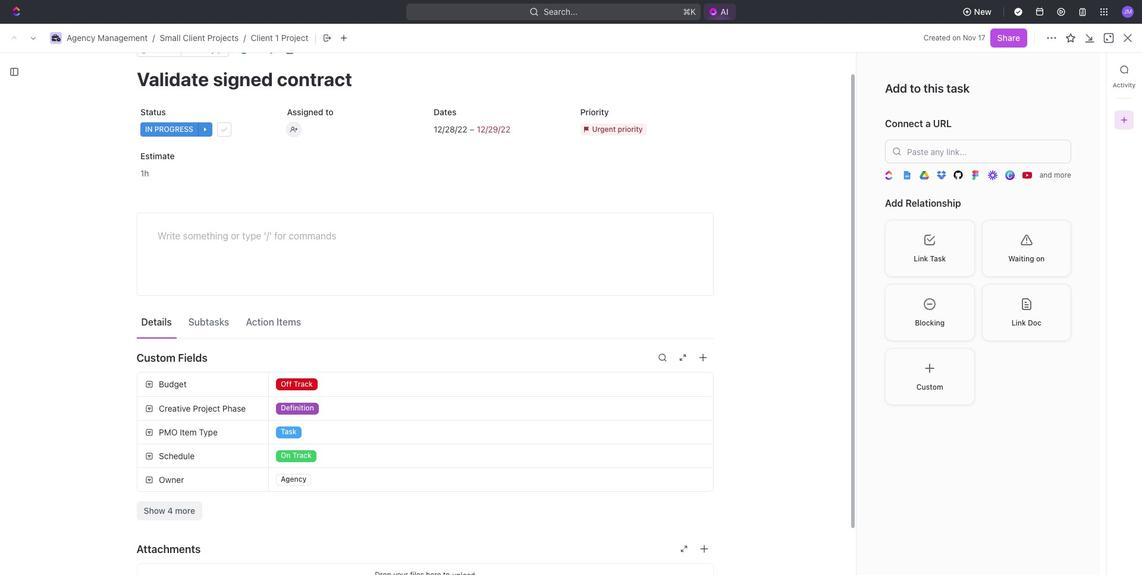 Task type: describe. For each thing, give the bounding box(es) containing it.
agency button
[[269, 469, 713, 492]]

this
[[924, 81, 944, 95]]

12/29/22
[[477, 124, 510, 134]]

to for assigned
[[325, 107, 333, 117]]

schedule
[[159, 451, 194, 461]]

1 vertical spatial small
[[306, 59, 327, 70]]

custom fields
[[137, 352, 208, 364]]

custom button
[[885, 348, 975, 406]]

small client projects
[[306, 59, 385, 70]]

validate signed contract link
[[237, 230, 412, 247]]

1 horizontal spatial small client projects link
[[291, 58, 388, 72]]

on track
[[280, 452, 311, 461]]

more inside task sidebar content section
[[1054, 171, 1071, 180]]

add task button up discovery at the left bottom
[[311, 412, 362, 426]]

search button
[[927, 134, 974, 150]]

tasks
[[222, 137, 244, 147]]

issues,
[[450, 137, 478, 147]]

status
[[140, 107, 166, 117]]

creative production
[[211, 415, 275, 423]]

kanban
[[266, 137, 296, 147]]

pmo
[[159, 427, 177, 437]]

create for create concepts
[[240, 474, 266, 484]]

validate signed contract
[[240, 233, 335, 244]]

add task up action at the bottom of page
[[240, 295, 275, 306]]

agency for agency management / small client projects / client 1 project |
[[67, 33, 95, 43]]

off track button
[[269, 373, 713, 397]]

client 1 project
[[206, 98, 323, 117]]

meeting minutes
[[518, 137, 583, 147]]

create project schedule link
[[237, 361, 412, 378]]

project team link
[[603, 134, 657, 150]]

estimate
[[140, 151, 174, 161]]

4
[[167, 506, 173, 516]]

1 horizontal spatial projects
[[354, 59, 385, 70]]

project up kanban
[[266, 98, 320, 117]]

dates
[[433, 107, 456, 117]]

discovery
[[315, 454, 354, 464]]

creative for creative production
[[211, 415, 238, 423]]

created on nov 17
[[924, 33, 985, 42]]

2 horizontal spatial creative
[[280, 454, 313, 464]]

risks, issues, crs
[[425, 137, 496, 147]]

complete creative discovery survey link
[[237, 450, 412, 467]]

client 1 project link
[[251, 33, 308, 43]]

17
[[978, 33, 985, 42]]

1 vertical spatial task button
[[269, 421, 713, 444]]

progress
[[154, 125, 193, 134]]

5
[[288, 415, 293, 424]]

show 4 more
[[144, 506, 195, 516]]

8686f9yqh
[[185, 45, 224, 54]]

risks, issues, crs link
[[422, 134, 496, 150]]

add task up 'schedule'
[[296, 325, 328, 334]]

validate
[[240, 233, 271, 244]]

add up action at the bottom of page
[[240, 295, 255, 306]]

doc
[[1028, 319, 1041, 328]]

0 horizontal spatial task button
[[137, 43, 181, 57]]

contract
[[302, 233, 335, 244]]

in progress button
[[137, 119, 274, 140]]

client up agency management
[[251, 33, 273, 43]]

owner
[[159, 475, 184, 485]]

survey
[[356, 454, 383, 464]]

add task button up the production
[[234, 383, 280, 397]]

pmo item type
[[159, 427, 217, 437]]

tasks link
[[219, 134, 244, 150]]

connect
[[885, 118, 923, 129]]

12/28/22
[[433, 124, 467, 134]]

2 vertical spatial 1
[[260, 325, 263, 334]]

urgent priority button
[[576, 119, 713, 140]]

custom fields button
[[137, 344, 713, 372]]

in
[[145, 125, 152, 134]]

project
[[268, 364, 296, 374]]

2 / from the left
[[244, 33, 246, 43]]

add left 'relationship'
[[885, 198, 903, 209]]

⌘k
[[683, 7, 696, 17]]

schedule
[[298, 364, 334, 374]]

Edit task name text field
[[137, 68, 713, 90]]

create project schedule
[[240, 364, 334, 374]]

kanban link
[[264, 134, 296, 150]]

action
[[246, 317, 274, 327]]

minutes
[[552, 137, 583, 147]]

small inside agency management / small client projects / client 1 project |
[[160, 33, 181, 43]]

urgent
[[592, 125, 616, 134]]

fields
[[178, 352, 208, 364]]

waiting
[[1008, 254, 1034, 263]]

new button
[[957, 2, 999, 21]]

budget
[[159, 380, 186, 390]]

details button
[[137, 311, 176, 333]]

concepts
[[268, 474, 305, 484]]

priority
[[580, 107, 609, 117]]

hide
[[990, 137, 1008, 147]]

2
[[1014, 137, 1019, 147]]

link for link task
[[914, 254, 928, 263]]

ai button
[[704, 4, 736, 20]]

agency for agency
[[280, 475, 306, 484]]

link for link doc
[[1012, 319, 1026, 328]]

0 horizontal spatial agency management link
[[67, 33, 148, 43]]

on for created
[[952, 33, 961, 42]]



Task type: locate. For each thing, give the bounding box(es) containing it.
–
[[469, 124, 474, 134]]

0 horizontal spatial link
[[914, 254, 928, 263]]

nov
[[963, 33, 976, 42]]

add task up discovery at the left bottom
[[326, 415, 357, 424]]

search...
[[544, 7, 578, 17]]

project left |
[[281, 33, 308, 43]]

task inside dropdown button
[[930, 254, 946, 263]]

task sidebar navigation tab list
[[1111, 60, 1137, 130]]

link doc
[[1012, 319, 1041, 328]]

scheduling
[[211, 326, 247, 334]]

custom inside dropdown button
[[917, 383, 943, 392]]

details
[[141, 317, 172, 327]]

task button
[[137, 43, 181, 57], [269, 421, 713, 444]]

subtasks
[[188, 317, 229, 327]]

creative inside custom fields element
[[159, 404, 190, 414]]

create left project
[[240, 364, 266, 374]]

add up discovery at the left bottom
[[326, 415, 339, 424]]

crs
[[480, 137, 496, 147]]

creative
[[159, 404, 190, 414], [211, 415, 238, 423], [280, 454, 313, 464]]

1 vertical spatial more
[[175, 506, 195, 516]]

0 vertical spatial more
[[1054, 171, 1071, 180]]

/
[[152, 33, 155, 43], [244, 33, 246, 43]]

1 horizontal spatial small
[[306, 59, 327, 70]]

agency inside dropdown button
[[280, 475, 306, 484]]

0 vertical spatial 1
[[275, 33, 279, 43]]

to left this
[[910, 81, 921, 95]]

show
[[144, 506, 165, 516]]

task right items
[[312, 325, 328, 334]]

share
[[997, 33, 1020, 43]]

2 create from the top
[[240, 474, 266, 484]]

on right the waiting
[[1036, 254, 1045, 263]]

custom fields element
[[137, 372, 713, 521]]

show 4 more button
[[137, 502, 202, 521]]

action items button
[[241, 311, 306, 333]]

customize button
[[1025, 134, 1086, 150]]

task inside custom fields element
[[280, 428, 296, 437]]

1 horizontal spatial agency
[[200, 59, 229, 70]]

task down 5
[[280, 428, 296, 437]]

0 vertical spatial create
[[240, 364, 266, 374]]

0 vertical spatial task button
[[137, 43, 181, 57]]

1 vertical spatial creative
[[211, 415, 238, 423]]

agency down 8686f9yqh 'button'
[[200, 59, 229, 70]]

0 horizontal spatial to
[[325, 107, 333, 117]]

/ left 8686f9yqh 'button'
[[152, 33, 155, 43]]

custom inside dropdown button
[[137, 352, 175, 364]]

0 horizontal spatial custom
[[137, 352, 175, 364]]

projects
[[207, 33, 239, 43], [354, 59, 385, 70]]

1 horizontal spatial /
[[244, 33, 246, 43]]

agency management / small client projects / client 1 project |
[[67, 32, 317, 44]]

task down agency management / small client projects / client 1 project | at top
[[151, 45, 167, 54]]

1 vertical spatial agency
[[200, 59, 229, 70]]

0 horizontal spatial small client projects link
[[160, 33, 239, 43]]

1 horizontal spatial agency management link
[[185, 58, 284, 72]]

subtasks button
[[184, 311, 234, 333]]

add task button
[[234, 294, 280, 308], [282, 323, 332, 337], [234, 383, 280, 397], [311, 412, 362, 426]]

0 horizontal spatial agency
[[67, 33, 95, 43]]

agency management link down 8686f9yqh 'button'
[[185, 58, 284, 72]]

1 vertical spatial to
[[325, 107, 333, 117]]

add up 'schedule'
[[296, 325, 310, 334]]

track for budget
[[293, 380, 312, 389]]

assigned to
[[287, 107, 333, 117]]

management for agency management / small client projects / client 1 project |
[[98, 33, 148, 43]]

2 vertical spatial creative
[[280, 454, 313, 464]]

track right off
[[293, 380, 312, 389]]

link up blocking dropdown button
[[914, 254, 928, 263]]

more inside "show 4 more" button
[[175, 506, 195, 516]]

1 vertical spatial link
[[1012, 319, 1026, 328]]

1 horizontal spatial creative
[[211, 415, 238, 423]]

task up blocking dropdown button
[[930, 254, 946, 263]]

0 vertical spatial on
[[952, 33, 961, 42]]

1 horizontal spatial task button
[[269, 421, 713, 444]]

task button up on track dropdown button
[[269, 421, 713, 444]]

1 vertical spatial agency management link
[[185, 58, 284, 72]]

small client projects link up 8686f9yqh
[[160, 33, 239, 43]]

1 vertical spatial track
[[292, 452, 311, 461]]

0 vertical spatial small
[[160, 33, 181, 43]]

small client projects link down |
[[291, 58, 388, 72]]

management for agency management
[[231, 59, 281, 70]]

customize
[[1041, 137, 1083, 147]]

urgent priority
[[592, 125, 642, 134]]

create down complete
[[240, 474, 266, 484]]

waiting on
[[1008, 254, 1045, 263]]

1 / from the left
[[152, 33, 155, 43]]

add task button up 'schedule'
[[282, 323, 332, 337]]

1 horizontal spatial more
[[1054, 171, 1071, 180]]

0 vertical spatial track
[[293, 380, 312, 389]]

ai
[[721, 7, 729, 17]]

0 vertical spatial management
[[98, 33, 148, 43]]

1 vertical spatial management
[[231, 59, 281, 70]]

client up 'assigned to'
[[329, 59, 351, 70]]

to for add
[[910, 81, 921, 95]]

client up 8686f9yqh
[[183, 33, 205, 43]]

/ up agency management
[[244, 33, 246, 43]]

1 create from the top
[[240, 364, 266, 374]]

link doc button
[[982, 284, 1071, 341]]

0 vertical spatial projects
[[207, 33, 239, 43]]

activity
[[1113, 81, 1136, 89]]

1 vertical spatial create
[[240, 474, 266, 484]]

task left off
[[257, 385, 275, 395]]

url
[[933, 118, 952, 129]]

add up phase
[[240, 385, 255, 395]]

tree
[[5, 319, 167, 576]]

track for schedule
[[292, 452, 311, 461]]

0 vertical spatial to
[[910, 81, 921, 95]]

off
[[280, 380, 291, 389]]

jm
[[1124, 8, 1132, 15]]

1 vertical spatial 1
[[254, 98, 262, 117]]

1 inside agency management / small client projects / client 1 project |
[[275, 33, 279, 43]]

2 horizontal spatial agency
[[280, 475, 306, 484]]

type
[[199, 427, 217, 437]]

add relationship
[[885, 198, 961, 209]]

agency inside agency management / small client projects / client 1 project |
[[67, 33, 95, 43]]

0 horizontal spatial on
[[952, 33, 961, 42]]

custom for custom
[[917, 383, 943, 392]]

custom for custom fields
[[137, 352, 175, 364]]

on inside dropdown button
[[1036, 254, 1045, 263]]

Search tasks... text field
[[994, 162, 1113, 180]]

0 horizontal spatial more
[[175, 506, 195, 516]]

agency for agency management
[[200, 59, 229, 70]]

1 vertical spatial projects
[[354, 59, 385, 70]]

create for create project schedule
[[240, 364, 266, 374]]

1h button
[[137, 163, 274, 184]]

0 horizontal spatial management
[[98, 33, 148, 43]]

0 horizontal spatial small
[[160, 33, 181, 43]]

task up action at the bottom of page
[[257, 295, 275, 306]]

add
[[885, 81, 907, 95], [885, 198, 903, 209], [240, 295, 255, 306], [296, 325, 310, 334], [240, 385, 255, 395], [326, 415, 339, 424]]

on left the nov
[[952, 33, 961, 42]]

task sidebar content section
[[854, 53, 1106, 576]]

meeting
[[518, 137, 550, 147]]

create concepts
[[240, 474, 305, 484]]

0 horizontal spatial projects
[[207, 33, 239, 43]]

project inside custom fields element
[[193, 404, 220, 414]]

search
[[943, 137, 970, 147]]

relationship
[[906, 198, 961, 209]]

project down urgent priority
[[605, 137, 633, 147]]

business time image
[[51, 35, 60, 42]]

1h
[[140, 168, 149, 178]]

0 vertical spatial link
[[914, 254, 928, 263]]

link
[[914, 254, 928, 263], [1012, 319, 1026, 328]]

add task button up action at the bottom of page
[[234, 294, 280, 308]]

attachments button
[[137, 535, 713, 564]]

track right the on
[[292, 452, 311, 461]]

small
[[160, 33, 181, 43], [306, 59, 327, 70]]

1 horizontal spatial link
[[1012, 319, 1026, 328]]

add up connect
[[885, 81, 907, 95]]

1 horizontal spatial to
[[910, 81, 921, 95]]

sidebar navigation
[[0, 51, 178, 576]]

0 vertical spatial agency management link
[[67, 33, 148, 43]]

production
[[240, 415, 275, 423]]

create inside "link"
[[240, 474, 266, 484]]

connect a url
[[885, 118, 952, 129]]

1 vertical spatial on
[[1036, 254, 1045, 263]]

8686f9yqh button
[[180, 43, 228, 57]]

to inside task sidebar content section
[[910, 81, 921, 95]]

task up discovery at the left bottom
[[341, 415, 357, 424]]

assigned
[[287, 107, 323, 117]]

management inside agency management / small client projects / client 1 project |
[[98, 33, 148, 43]]

agency management
[[200, 59, 281, 70]]

created
[[924, 33, 950, 42]]

project inside agency management / small client projects / client 1 project |
[[281, 33, 308, 43]]

agency management link right business time image
[[67, 33, 148, 43]]

task
[[151, 45, 167, 54], [930, 254, 946, 263], [257, 295, 275, 306], [312, 325, 328, 334], [257, 385, 275, 395], [341, 415, 357, 424], [280, 428, 296, 437]]

hide 2
[[990, 137, 1019, 147]]

link task
[[914, 254, 946, 263]]

1 vertical spatial small client projects link
[[291, 58, 388, 72]]

creative down phase
[[211, 415, 238, 423]]

projects inside agency management / small client projects / client 1 project |
[[207, 33, 239, 43]]

business time image
[[189, 62, 196, 68]]

on
[[280, 452, 290, 461]]

attachments
[[137, 543, 201, 556]]

link left doc
[[1012, 319, 1026, 328]]

0 horizontal spatial /
[[152, 33, 155, 43]]

management inside agency management link
[[231, 59, 281, 70]]

more right and
[[1054, 171, 1071, 180]]

Paste any link... text field
[[885, 140, 1071, 164]]

1 horizontal spatial custom
[[917, 383, 943, 392]]

more right 4
[[175, 506, 195, 516]]

task
[[947, 81, 970, 95]]

creative project phase
[[159, 404, 246, 414]]

action items
[[246, 317, 301, 327]]

agency right business time image
[[67, 33, 95, 43]]

complete
[[240, 454, 278, 464]]

creative for creative project phase
[[159, 404, 190, 414]]

new
[[974, 7, 992, 17]]

in progress
[[145, 125, 193, 134]]

0 vertical spatial creative
[[159, 404, 190, 414]]

team
[[636, 137, 657, 147]]

signed
[[274, 233, 300, 244]]

creative up concepts
[[280, 454, 313, 464]]

task button left 8686f9yqh
[[137, 43, 181, 57]]

item
[[179, 427, 196, 437]]

waiting on button
[[982, 220, 1071, 277]]

0 vertical spatial custom
[[137, 352, 175, 364]]

1 horizontal spatial on
[[1036, 254, 1045, 263]]

to right assigned
[[325, 107, 333, 117]]

2 vertical spatial agency
[[280, 475, 306, 484]]

|
[[314, 32, 317, 44]]

create
[[240, 364, 266, 374], [240, 474, 266, 484]]

add task left off
[[240, 385, 275, 395]]

0 vertical spatial small client projects link
[[160, 33, 239, 43]]

0 vertical spatial agency
[[67, 33, 95, 43]]

project up the type at left bottom
[[193, 404, 220, 414]]

0 horizontal spatial creative
[[159, 404, 190, 414]]

1 horizontal spatial management
[[231, 59, 281, 70]]

create concepts link
[[237, 471, 412, 488]]

small client projects link
[[160, 33, 239, 43], [291, 58, 388, 72]]

create inside 'link'
[[240, 364, 266, 374]]

tree inside sidebar navigation
[[5, 319, 167, 576]]

share button
[[990, 29, 1027, 48]]

agency down on track
[[280, 475, 306, 484]]

track
[[293, 380, 312, 389], [292, 452, 311, 461]]

12/28/22 – 12/29/22
[[433, 124, 510, 134]]

on for waiting
[[1036, 254, 1045, 263]]

1 vertical spatial custom
[[917, 383, 943, 392]]

jm button
[[1118, 2, 1137, 21]]

client up the in progress dropdown button
[[206, 98, 251, 117]]

creative down budget
[[159, 404, 190, 414]]

client
[[183, 33, 205, 43], [251, 33, 273, 43], [329, 59, 351, 70], [206, 98, 251, 117]]

and
[[1040, 171, 1052, 180]]



Task type: vqa. For each thing, say whether or not it's contained in the screenshot.


